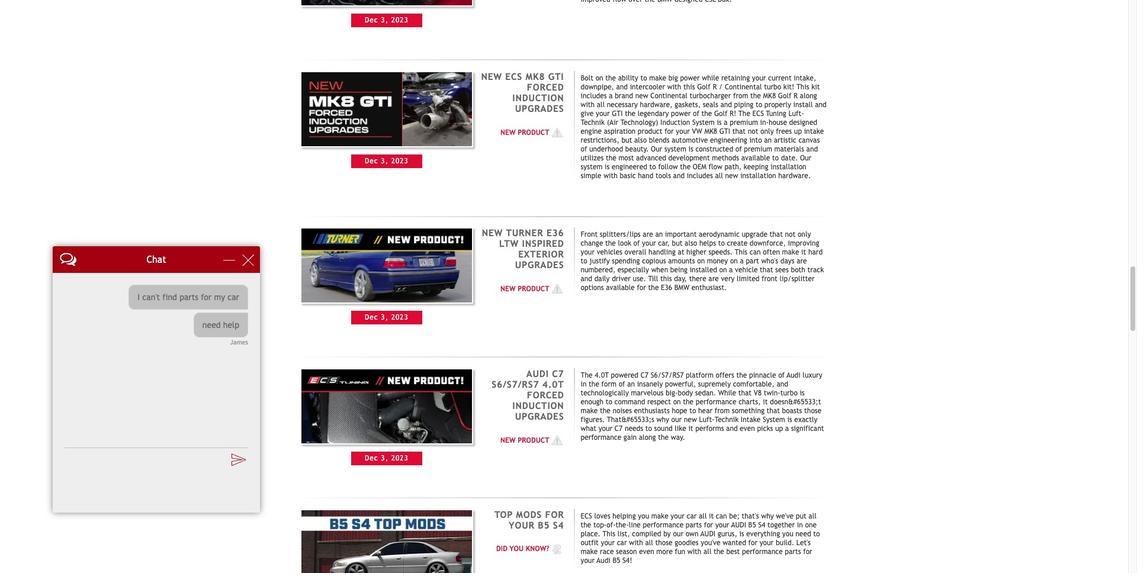 Task type: describe. For each thing, give the bounding box(es) containing it.
system inside the 4.0t powered c7 s6/s7/rs7 platform offers the pinnacle of audi luxury in the form of an insanely powerful, supremely comfortable, and technologically marvelous big-body sedan. while that v8 twin-turbo is enough to command respect on the performance charts, it doesn&#65533;t make the noises enthusiasts hope to hear from something that boasts those figures. that&#65533;s why our new luft-technik intake system is exactly what your c7 needs to sound like it performs and even picks up a significant performance gain along the way.
[[763, 416, 786, 424]]

intake
[[741, 416, 761, 424]]

top
[[495, 510, 513, 520]]

enough
[[581, 398, 604, 407]]

along inside the 4.0t powered c7 s6/s7/rs7 platform offers the pinnacle of audi luxury in the form of an insanely powerful, supremely comfortable, and technologically marvelous big-body sedan. while that v8 twin-turbo is enough to command respect on the performance charts, it doesn&#65533;t make the noises enthusiasts hope to hear from something that boasts those figures. that&#65533;s why our new luft-technik intake system is exactly what your c7 needs to sound like it performs and even picks up a significant performance gain along the way.
[[639, 434, 656, 442]]

your inside top mods for your b5 s4
[[509, 520, 535, 531]]

did
[[497, 545, 508, 554]]

why inside the 4.0t powered c7 s6/s7/rs7 platform offers the pinnacle of audi luxury in the form of an insanely powerful, supremely comfortable, and technologically marvelous big-body sedan. while that v8 twin-turbo is enough to command respect on the performance charts, it doesn&#65533;t make the noises enthusiasts hope to hear from something that boasts those figures. that&#65533;s why our new luft-technik intake system is exactly what your c7 needs to sound like it performs and even picks up a significant performance gain along the way.
[[657, 416, 670, 424]]

your left current
[[752, 74, 766, 82]]

materials
[[775, 145, 805, 154]]

that up downforce, on the right top of page
[[770, 231, 783, 239]]

that&#65533;s
[[607, 416, 655, 424]]

advanced
[[636, 154, 667, 162]]

1 horizontal spatial b5
[[613, 557, 621, 565]]

1 2023 from the top
[[391, 16, 409, 24]]

that up charts,
[[739, 389, 752, 398]]

the down sound
[[659, 434, 669, 442]]

dec for new ecs mk8 gti forced induction upgrades
[[365, 157, 379, 165]]

your up gurus, at the bottom of page
[[716, 522, 730, 530]]

the down till
[[649, 284, 659, 292]]

new turner e36 ltw inspired exterior upgrades
[[482, 228, 564, 270]]

insanely
[[637, 381, 663, 389]]

this inside 'front splitters/lips are an important aerodynamic upgrade that not only change the look of your car, but also helps to create downforce, improving your vehicles overall handling at higher speeds. this can often make it hard to justify spending copious amounts on money on a part who's days are numbered, especially when being installed on a vehicle that sees both track and daily driver use. till this day, there are very limited front lip/splitter options available for the e36 bmw enthusiast.'
[[661, 275, 672, 283]]

1 vertical spatial includes
[[687, 172, 713, 180]]

0 vertical spatial premium
[[730, 119, 759, 127]]

your up automotive
[[676, 128, 690, 136]]

is down "seals"
[[717, 119, 722, 127]]

flow
[[709, 163, 723, 171]]

ecs inside new ecs mk8 gti forced induction upgrades
[[506, 71, 523, 82]]

sees
[[776, 266, 789, 275]]

twin-
[[764, 389, 781, 398]]

to up speeds.
[[719, 240, 725, 248]]

very
[[721, 275, 735, 283]]

luxury
[[803, 372, 823, 380]]

new for audi c7 s6/s7/rs7 4.0t forced induction upgrades
[[501, 436, 516, 445]]

and right performs
[[727, 425, 738, 433]]

charts,
[[739, 398, 761, 407]]

3, for new ecs mk8 gti forced induction upgrades
[[381, 157, 389, 165]]

needs
[[625, 425, 644, 433]]

it right like
[[689, 425, 694, 433]]

blends
[[649, 136, 670, 145]]

a left "brand"
[[609, 92, 613, 100]]

turner
[[506, 228, 544, 238]]

1 horizontal spatial audi
[[732, 522, 747, 530]]

when
[[652, 266, 669, 275]]

e36 inside 'front splitters/lips are an important aerodynamic upgrade that not only change the look of your car, but also helps to create downforce, improving your vehicles overall handling at higher speeds. this can often make it hard to justify spending copious amounts on money on a part who's days are numbered, especially when being installed on a vehicle that sees both track and daily driver use. till this day, there are very limited front lip/splitter options available for the e36 bmw enthusiast.'
[[661, 284, 673, 292]]

1 dec 3, 2023 from the top
[[365, 16, 409, 24]]

all down you've at the bottom right of page
[[704, 548, 712, 556]]

/
[[719, 83, 723, 91]]

ecs inside bolt on the ability to make big power while retaining your current intake, downpipe, and intercooler with this golf r / continental turbo kit! this kit includes a brand new continental turbocharger from the mk8 golf r along with all necessary hardware, gaskets, seals and piping to properly install and give your gti the legendary power of the golf r!  the ecs tuning luft- technik (air technology) induction system is a premium in-house designed engine aspiration product for your vw mk8 gti that not only frees up intake restrictions, but also blends automotive engineering into an artistic canvas of underhood beauty. our system is constructed of premium materials and utilizes the most advanced development methods available to date. our system is engineered to follow the oem flow path, keeping installation simple with basic hand tools and includes all new installation hardware.
[[753, 110, 764, 118]]

those inside the 4.0t powered c7 s6/s7/rs7 platform offers the pinnacle of audi luxury in the form of an insanely powerful, supremely comfortable, and technologically marvelous big-body sedan. while that v8 twin-turbo is enough to command respect on the performance charts, it doesn&#65533;t make the noises enthusiasts hope to hear from something that boasts those figures. that&#65533;s why our new luft-technik intake system is exactly what your c7 needs to sound like it performs and even picks up a significant performance gain along the way.
[[805, 407, 822, 416]]

mods
[[516, 510, 542, 520]]

front
[[581, 231, 598, 239]]

2 vertical spatial gti
[[720, 128, 731, 136]]

basic
[[620, 172, 636, 180]]

often
[[763, 249, 780, 257]]

marvelous
[[631, 389, 664, 398]]

amounts
[[669, 257, 695, 266]]

top mods for your b5 s4 image
[[300, 510, 473, 574]]

product for new turner e36 ltw inspired exterior upgrades
[[518, 285, 550, 293]]

seals
[[703, 101, 719, 109]]

kit
[[812, 83, 820, 91]]

also inside 'front splitters/lips are an important aerodynamic upgrade that not only change the look of your car, but also helps to create downforce, improving your vehicles overall handling at higher speeds. this can often make it hard to justify spending copious amounts on money on a part who's days are numbered, especially when being installed on a vehicle that sees both track and daily driver use. till this day, there are very limited front lip/splitter options available for the e36 bmw enthusiast.'
[[685, 240, 698, 248]]

is down underhood
[[605, 163, 610, 171]]

s4 inside ecs loves helping you make your car all it can be; that's why we've put all the top-of-the-line performance parts for your audi b5 s4 together in one place. this list, compiled by our own audi gurus, is everything you need to outfit your car with all those goodies you've wanted for your build. let's make race season even more fun with all the best performance parts for your audi b5 s4!
[[759, 522, 766, 530]]

on up very
[[720, 266, 727, 275]]

c7 inside audi c7 s6/s7/rs7 4.0t forced induction upgrades
[[552, 369, 564, 379]]

this inside ecs loves helping you make your car all it can be; that's why we've put all the top-of-the-line performance parts for your audi b5 s4 together in one place. this list, compiled by our own audi gurus, is everything you need to outfit your car with all those goodies you've wanted for your build. let's make race season even more fun with all the best performance parts for your audi b5 s4!
[[603, 530, 616, 539]]

1 horizontal spatial are
[[709, 275, 719, 283]]

0 vertical spatial you
[[638, 513, 650, 521]]

and down canvas in the top right of the page
[[807, 145, 818, 154]]

automotive
[[672, 136, 708, 145]]

only inside 'front splitters/lips are an important aerodynamic upgrade that not only change the look of your car, but also helps to create downforce, improving your vehicles overall handling at higher speeds. this can often make it hard to justify spending copious amounts on money on a part who's days are numbered, especially when being installed on a vehicle that sees both track and daily driver use. till this day, there are very limited front lip/splitter options available for the e36 bmw enthusiast.'
[[798, 231, 811, 239]]

luft- inside bolt on the ability to make big power while retaining your current intake, downpipe, and intercooler with this golf r / continental turbo kit! this kit includes a brand new continental turbocharger from the mk8 golf r along with all necessary hardware, gaskets, seals and piping to properly install and give your gti the legendary power of the golf r!  the ecs tuning luft- technik (air technology) induction system is a premium in-house designed engine aspiration product for your vw mk8 gti that not only frees up intake restrictions, but also blends automotive engineering into an artistic canvas of underhood beauty. our system is constructed of premium materials and utilizes the most advanced development methods available to date. our system is engineered to follow the oem flow path, keeping installation simple with basic hand tools and includes all new installation hardware.
[[789, 110, 805, 118]]

new product for new ecs mk8 gti forced induction upgrades
[[501, 128, 550, 137]]

2 horizontal spatial b5
[[749, 522, 757, 530]]

3, for new turner e36 ltw inspired exterior upgrades
[[381, 313, 389, 322]]

forced for gti
[[527, 82, 564, 93]]

body
[[678, 389, 693, 398]]

2023 for new turner e36 ltw inspired exterior upgrades
[[391, 313, 409, 322]]

make up the by
[[652, 513, 669, 521]]

r!
[[730, 110, 737, 118]]

0 vertical spatial system
[[665, 145, 687, 154]]

your up the by
[[671, 513, 685, 521]]

with down the goodies at the right bottom of page
[[688, 548, 702, 556]]

helping
[[613, 513, 636, 521]]

line
[[629, 522, 641, 530]]

the down body
[[683, 398, 694, 407]]

new inside new ecs mk8 gti forced induction upgrades
[[481, 71, 502, 82]]

audi inside ecs loves helping you make your car all it can be; that's why we've put all the top-of-the-line performance parts for your audi b5 s4 together in one place. this list, compiled by our own audi gurus, is everything you need to outfit your car with all those goodies you've wanted for your build. let's make race season even more fun with all the best performance parts for your audi b5 s4!
[[597, 557, 611, 565]]

4 image for new turner e36 ltw inspired exterior upgrades
[[550, 283, 564, 295]]

a up vehicle
[[740, 257, 744, 266]]

and right install
[[815, 101, 827, 109]]

to down technologically
[[606, 398, 613, 407]]

and down follow
[[674, 172, 685, 180]]

of down gaskets,
[[693, 110, 700, 118]]

2 horizontal spatial are
[[797, 257, 807, 266]]

speeds.
[[709, 249, 733, 257]]

engineered
[[612, 163, 648, 171]]

to left sound
[[646, 425, 652, 433]]

why inside ecs loves helping you make your car all it can be; that's why we've put all the top-of-the-line performance parts for your audi b5 s4 together in one place. this list, compiled by our own audi gurus, is everything you need to outfit your car with all those goodies you've wanted for your build. let's make race season even more fun with all the best performance parts for your audi b5 s4!
[[762, 513, 774, 521]]

of right 'pinnacle'
[[779, 372, 785, 380]]

hardware,
[[640, 101, 673, 109]]

figures.
[[581, 416, 605, 424]]

for down everything
[[749, 539, 758, 548]]

dec 3, 2023 for audi c7 s6/s7/rs7 4.0t forced induction upgrades
[[365, 454, 409, 463]]

1 vertical spatial audi
[[701, 530, 716, 539]]

with up give
[[581, 101, 595, 109]]

turbo inside the 4.0t powered c7 s6/s7/rs7 platform offers the pinnacle of audi luxury in the form of an insanely powerful, supremely comfortable, and technologically marvelous big-body sedan. while that v8 twin-turbo is enough to command respect on the performance charts, it doesn&#65533;t make the noises enthusiasts hope to hear from something that boasts those figures. that&#65533;s why our new luft-technik intake system is exactly what your c7 needs to sound like it performs and even picks up a significant performance gain along the way.
[[781, 389, 798, 398]]

enthusiasts
[[635, 407, 670, 416]]

0 vertical spatial car
[[687, 513, 697, 521]]

look
[[618, 240, 632, 248]]

1 vertical spatial gti
[[612, 110, 623, 118]]

2 horizontal spatial golf
[[779, 92, 792, 100]]

higher
[[687, 249, 707, 257]]

the up piping at the right
[[751, 92, 761, 100]]

hope
[[672, 407, 688, 416]]

on up vehicle
[[731, 257, 738, 266]]

everything
[[747, 530, 781, 539]]

1 vertical spatial premium
[[744, 145, 773, 154]]

1 vertical spatial installation
[[741, 172, 777, 180]]

that down twin-
[[767, 407, 780, 416]]

it down twin-
[[763, 398, 768, 407]]

performance up the by
[[643, 522, 684, 530]]

who's
[[762, 257, 779, 266]]

hear
[[699, 407, 713, 416]]

turbo inside bolt on the ability to make big power while retaining your current intake, downpipe, and intercooler with this golf r / continental turbo kit! this kit includes a brand new continental turbocharger from the mk8 golf r along with all necessary hardware, gaskets, seals and piping to properly install and give your gti the legendary power of the golf r!  the ecs tuning luft- technik (air technology) induction system is a premium in-house designed engine aspiration product for your vw mk8 gti that not only frees up intake restrictions, but also blends automotive engineering into an artistic canvas of underhood beauty. our system is constructed of premium materials and utilizes the most advanced development methods available to date. our system is engineered to follow the oem flow path, keeping installation simple with basic hand tools and includes all new installation hardware.
[[765, 83, 782, 91]]

1 vertical spatial our
[[801, 154, 812, 162]]

fun
[[675, 548, 686, 556]]

on inside bolt on the ability to make big power while retaining your current intake, downpipe, and intercooler with this golf r / continental turbo kit! this kit includes a brand new continental turbocharger from the mk8 golf r along with all necessary hardware, gaskets, seals and piping to properly install and give your gti the legendary power of the golf r!  the ecs tuning luft- technik (air technology) induction system is a premium in-house designed engine aspiration product for your vw mk8 gti that not only frees up intake restrictions, but also blends automotive engineering into an artistic canvas of underhood beauty. our system is constructed of premium materials and utilizes the most advanced development methods available to date. our system is engineered to follow the oem flow path, keeping installation simple with basic hand tools and includes all new installation hardware.
[[596, 74, 604, 82]]

exactly
[[795, 416, 818, 424]]

and up twin-
[[777, 381, 789, 389]]

till
[[649, 275, 659, 283]]

for inside top mods for your b5 s4
[[546, 510, 564, 520]]

the up vehicles
[[606, 240, 616, 248]]

1 dec 3, 2023 link from the top
[[300, 0, 473, 27]]

0 vertical spatial are
[[643, 231, 654, 239]]

the up place.
[[581, 522, 592, 530]]

ability
[[618, 74, 639, 82]]

1 horizontal spatial parts
[[785, 548, 802, 556]]

product for audi c7 s6/s7/rs7 4.0t forced induction upgrades
[[518, 436, 550, 445]]

into
[[750, 136, 762, 145]]

technik inside the 4.0t powered c7 s6/s7/rs7 platform offers the pinnacle of audi luxury in the form of an insanely powerful, supremely comfortable, and technologically marvelous big-body sedan. while that v8 twin-turbo is enough to command respect on the performance charts, it doesn&#65533;t make the noises enthusiasts hope to hear from something that boasts those figures. that&#65533;s why our new luft-technik intake system is exactly what your c7 needs to sound like it performs and even picks up a significant performance gain along the way.
[[715, 416, 739, 424]]

1 vertical spatial new
[[726, 172, 739, 180]]

not inside 'front splitters/lips are an important aerodynamic upgrade that not only change the look of your car, but also helps to create downforce, improving your vehicles overall handling at higher speeds. this can often make it hard to justify spending copious amounts on money on a part who's days are numbered, especially when being installed on a vehicle that sees both track and daily driver use. till this day, there are very limited front lip/splitter options available for the e36 bmw enthusiast.'
[[785, 231, 796, 239]]

new for new turner e36 ltw inspired exterior upgrades
[[501, 285, 516, 293]]

top mods for your b5 s4 link
[[495, 510, 564, 531]]

performance down what
[[581, 434, 622, 442]]

know?
[[526, 545, 550, 554]]

but inside bolt on the ability to make big power while retaining your current intake, downpipe, and intercooler with this golf r / continental turbo kit! this kit includes a brand new continental turbocharger from the mk8 golf r along with all necessary hardware, gaskets, seals and piping to properly install and give your gti the legendary power of the golf r!  the ecs tuning luft- technik (air technology) induction system is a premium in-house designed engine aspiration product for your vw mk8 gti that not only frees up intake restrictions, but also blends automotive engineering into an artistic canvas of underhood beauty. our system is constructed of premium materials and utilizes the most advanced development methods available to date. our system is engineered to follow the oem flow path, keeping installation simple with basic hand tools and includes all new installation hardware.
[[622, 136, 633, 145]]

new turner e36 ltw inspired exterior upgrades image
[[300, 228, 473, 304]]

a up engineering at the right of the page
[[724, 119, 728, 127]]

with up season
[[629, 539, 643, 548]]

all down downpipe,
[[597, 101, 605, 109]]

season
[[616, 548, 637, 556]]

0 horizontal spatial continental
[[651, 92, 688, 100]]

your up race
[[601, 539, 615, 548]]

list,
[[618, 530, 630, 539]]

follow
[[659, 163, 678, 171]]

of down engineering at the right of the page
[[736, 145, 742, 154]]

your down the outfit
[[581, 557, 595, 565]]

top-
[[594, 522, 607, 530]]

performance down everything
[[742, 548, 783, 556]]

the up 'figures.'
[[600, 407, 611, 416]]

build.
[[776, 539, 795, 548]]

the up comfortable,
[[737, 372, 747, 380]]

0 vertical spatial installation
[[771, 163, 807, 171]]

dec 3, 2023 for new ecs mk8 gti forced induction upgrades
[[365, 157, 409, 165]]

to up intercooler
[[641, 74, 647, 82]]

0 vertical spatial new
[[636, 92, 649, 100]]

for down let's
[[804, 548, 813, 556]]

the down underhood
[[606, 154, 617, 162]]

compiled
[[632, 530, 662, 539]]

numbered,
[[581, 266, 616, 275]]

1 horizontal spatial golf
[[715, 110, 728, 118]]

product for new ecs mk8 gti forced induction upgrades
[[518, 128, 550, 137]]

4 image for new ecs mk8 gti forced induction upgrades
[[550, 127, 564, 139]]

2 horizontal spatial mk8
[[764, 92, 776, 100]]

dec 3, 2023 link for new ecs mk8 gti forced induction upgrades
[[300, 71, 473, 184]]

3, for audi c7 s6/s7/rs7 4.0t forced induction upgrades
[[381, 454, 389, 463]]

new turner e36 ltw inspired exterior upgrades link
[[482, 228, 564, 270]]

gti inside new ecs mk8 gti forced induction upgrades
[[549, 71, 564, 82]]

1 horizontal spatial c7
[[615, 425, 623, 433]]

development
[[669, 154, 710, 162]]

properly
[[765, 101, 792, 109]]

6 image
[[550, 544, 564, 556]]

performance down sedan. on the bottom right of page
[[696, 398, 737, 407]]

to left hear
[[690, 407, 697, 416]]

all up you've at the bottom right of page
[[699, 513, 707, 521]]

downpipe,
[[581, 83, 614, 91]]

all up one
[[809, 513, 817, 521]]

intake,
[[794, 74, 817, 82]]

1 vertical spatial you
[[783, 530, 794, 539]]

upgrades for new turner e36 ltw inspired exterior upgrades
[[515, 260, 564, 270]]

can inside 'front splitters/lips are an important aerodynamic upgrade that not only change the look of your car, but also helps to create downforce, improving your vehicles overall handling at higher speeds. this can often make it hard to justify spending copious amounts on money on a part who's days are numbered, especially when being installed on a vehicle that sees both track and daily driver use. till this day, there are very limited front lip/splitter options available for the e36 bmw enthusiast.'
[[750, 249, 761, 257]]

to down advanced
[[650, 163, 656, 171]]

of up utilizes at right
[[581, 145, 587, 154]]

boasts
[[783, 407, 803, 416]]

change
[[581, 240, 604, 248]]

the down "seals"
[[702, 110, 712, 118]]

track
[[808, 266, 824, 275]]

and up "brand"
[[617, 83, 628, 91]]

only inside bolt on the ability to make big power while retaining your current intake, downpipe, and intercooler with this golf r / continental turbo kit! this kit includes a brand new continental turbocharger from the mk8 golf r along with all necessary hardware, gaskets, seals and piping to properly install and give your gti the legendary power of the golf r!  the ecs tuning luft- technik (air technology) induction system is a premium in-house designed engine aspiration product for your vw mk8 gti that not only frees up intake restrictions, but also blends automotive engineering into an artistic canvas of underhood beauty. our system is constructed of premium materials and utilizes the most advanced development methods available to date. our system is engineered to follow the oem flow path, keeping installation simple with basic hand tools and includes all new installation hardware.
[[761, 128, 774, 136]]

0 horizontal spatial system
[[581, 163, 603, 171]]

all down compiled
[[646, 539, 654, 548]]

this inside bolt on the ability to make big power while retaining your current intake, downpipe, and intercooler with this golf r / continental turbo kit! this kit includes a brand new continental turbocharger from the mk8 golf r along with all necessary hardware, gaskets, seals and piping to properly install and give your gti the legendary power of the golf r!  the ecs tuning luft- technik (air technology) induction system is a premium in-house designed engine aspiration product for your vw mk8 gti that not only frees up intake restrictions, but also blends automotive engineering into an artistic canvas of underhood beauty. our system is constructed of premium materials and utilizes the most advanced development methods available to date. our system is engineered to follow the oem flow path, keeping installation simple with basic hand tools and includes all new installation hardware.
[[797, 83, 810, 91]]

and up r!
[[721, 101, 732, 109]]

lip/splitter
[[780, 275, 815, 283]]

the-
[[616, 522, 629, 530]]

upgrade
[[742, 231, 768, 239]]

0 vertical spatial parts
[[686, 522, 702, 530]]

vehicles
[[597, 249, 623, 257]]

supremely
[[699, 381, 731, 389]]

downforce,
[[750, 240, 786, 248]]

of-
[[607, 522, 616, 530]]

you
[[510, 545, 524, 554]]

new product for audi c7 s6/s7/rs7 4.0t forced induction upgrades
[[501, 436, 550, 445]]

available inside 'front splitters/lips are an important aerodynamic upgrade that not only change the look of your car, but also helps to create downforce, improving your vehicles overall handling at higher speeds. this can often make it hard to justify spending copious amounts on money on a part who's days are numbered, especially when being installed on a vehicle that sees both track and daily driver use. till this day, there are very limited front lip/splitter options available for the e36 bmw enthusiast.'
[[606, 284, 635, 292]]

new inside the 4.0t powered c7 s6/s7/rs7 platform offers the pinnacle of audi luxury in the form of an insanely powerful, supremely comfortable, and technologically marvelous big-body sedan. while that v8 twin-turbo is enough to command respect on the performance charts, it doesn&#65533;t make the noises enthusiasts hope to hear from something that boasts those figures. that&#65533;s why our new luft-technik intake system is exactly what your c7 needs to sound like it performs and even picks up a significant performance gain along the way.
[[684, 416, 697, 424]]

vw
[[692, 128, 703, 136]]

is up the doesn&#65533;t
[[800, 389, 805, 398]]

place.
[[581, 530, 601, 539]]

your down change
[[581, 249, 595, 257]]

your left car,
[[642, 240, 656, 248]]

did you know?
[[497, 545, 550, 554]]

to left justify
[[581, 257, 588, 266]]

for inside 'front splitters/lips are an important aerodynamic upgrade that not only change the look of your car, but also helps to create downforce, improving your vehicles overall handling at higher speeds. this can often make it hard to justify spending copious amounts on money on a part who's days are numbered, especially when being installed on a vehicle that sees both track and daily driver use. till this day, there are very limited front lip/splitter options available for the e36 bmw enthusiast.'
[[637, 284, 646, 292]]

the up technologically
[[589, 381, 600, 389]]



Task type: vqa. For each thing, say whether or not it's contained in the screenshot.
MK8 in the New ECS MK8 GTI Forced Induction Upgrades
yes



Task type: locate. For each thing, give the bounding box(es) containing it.
1 horizontal spatial our
[[801, 154, 812, 162]]

new product for new turner e36 ltw inspired exterior upgrades
[[501, 285, 550, 293]]

even
[[740, 425, 755, 433], [640, 548, 655, 556]]

s4 up everything
[[759, 522, 766, 530]]

r left /
[[713, 83, 717, 91]]

1 vertical spatial r
[[794, 92, 798, 100]]

those inside ecs loves helping you make your car all it can be; that's why we've put all the top-of-the-line performance parts for your audi b5 s4 together in one place. this list, compiled by our own audi gurus, is everything you need to outfit your car with all those goodies you've wanted for your build. let's make race season even more fun with all the best performance parts for your audi b5 s4!
[[656, 539, 673, 548]]

gurus,
[[718, 530, 738, 539]]

2 vertical spatial are
[[709, 275, 719, 283]]

by
[[664, 530, 671, 539]]

3 4 image from the top
[[550, 435, 564, 447]]

3, down new tune - e46 m3 csl style intakes by turner image
[[381, 16, 389, 24]]

are up overall
[[643, 231, 654, 239]]

a inside the 4.0t powered c7 s6/s7/rs7 platform offers the pinnacle of audi luxury in the form of an insanely powerful, supremely comfortable, and technologically marvelous big-body sedan. while that v8 twin-turbo is enough to command respect on the performance charts, it doesn&#65533;t make the noises enthusiasts hope to hear from something that boasts those figures. that&#65533;s why our new luft-technik intake system is exactly what your c7 needs to sound like it performs and even picks up a significant performance gain along the way.
[[786, 425, 789, 433]]

0 horizontal spatial parts
[[686, 522, 702, 530]]

the down necessary
[[625, 110, 636, 118]]

3 2023 from the top
[[391, 313, 409, 322]]

the inside the 4.0t powered c7 s6/s7/rs7 platform offers the pinnacle of audi luxury in the form of an insanely powerful, supremely comfortable, and technologically marvelous big-body sedan. while that v8 twin-turbo is enough to command respect on the performance charts, it doesn&#65533;t make the noises enthusiasts hope to hear from something that boasts those figures. that&#65533;s why our new luft-technik intake system is exactly what your c7 needs to sound like it performs and even picks up a significant performance gain along the way.
[[581, 372, 593, 380]]

new for new ecs mk8 gti forced induction upgrades
[[501, 128, 516, 137]]

0 horizontal spatial system
[[693, 119, 715, 127]]

2 4 image from the top
[[550, 283, 564, 295]]

upgrades for audi c7 s6/s7/rs7 4.0t forced induction upgrades
[[515, 411, 564, 422]]

1 horizontal spatial luft-
[[789, 110, 805, 118]]

4 dec 3, 2023 link from the top
[[300, 369, 473, 466]]

2023 down new tune - e46 m3 csl style intakes by turner image
[[391, 16, 409, 24]]

available
[[742, 154, 771, 162], [606, 284, 635, 292]]

mk8 inside new ecs mk8 gti forced induction upgrades
[[526, 71, 545, 82]]

0 horizontal spatial golf
[[698, 83, 711, 91]]

0 vertical spatial along
[[800, 92, 817, 100]]

0 horizontal spatial the
[[581, 372, 593, 380]]

1 horizontal spatial s4
[[759, 522, 766, 530]]

1 horizontal spatial system
[[665, 145, 687, 154]]

vehicle
[[735, 266, 758, 275]]

3 dec 3, 2023 link from the top
[[300, 228, 473, 325]]

1 product from the top
[[518, 128, 550, 137]]

all down flow
[[716, 172, 723, 180]]

b5 inside top mods for your b5 s4
[[538, 520, 550, 531]]

most
[[619, 154, 634, 162]]

those up exactly
[[805, 407, 822, 416]]

2 dec 3, 2023 link from the top
[[300, 71, 473, 184]]

significant
[[792, 425, 825, 433]]

1 horizontal spatial in
[[798, 522, 803, 530]]

it inside 'front splitters/lips are an important aerodynamic upgrade that not only change the look of your car, but also helps to create downforce, improving your vehicles overall handling at higher speeds. this can often make it hard to justify spending copious amounts on money on a part who's days are numbered, especially when being installed on a vehicle that sees both track and daily driver use. till this day, there are very limited front lip/splitter options available for the e36 bmw enthusiast.'
[[802, 249, 807, 257]]

4.0t left technologically
[[543, 379, 564, 390]]

while
[[719, 389, 737, 398]]

induction inside audi c7 s6/s7/rs7 4.0t forced induction upgrades
[[513, 401, 564, 411]]

for right mods
[[546, 510, 564, 520]]

turbo
[[765, 83, 782, 91], [781, 389, 798, 398]]

new product down the exterior
[[501, 285, 550, 293]]

audi inside the 4.0t powered c7 s6/s7/rs7 platform offers the pinnacle of audi luxury in the form of an insanely powerful, supremely comfortable, and technologically marvelous big-body sedan. while that v8 twin-turbo is enough to command respect on the performance charts, it doesn&#65533;t make the noises enthusiasts hope to hear from something that boasts those figures. that&#65533;s why our new luft-technik intake system is exactly what your c7 needs to sound like it performs and even picks up a significant performance gain along the way.
[[787, 372, 801, 380]]

0 vertical spatial even
[[740, 425, 755, 433]]

2 horizontal spatial c7
[[641, 372, 649, 380]]

tuning
[[766, 110, 787, 118]]

system inside bolt on the ability to make big power while retaining your current intake, downpipe, and intercooler with this golf r / continental turbo kit! this kit includes a brand new continental turbocharger from the mk8 golf r along with all necessary hardware, gaskets, seals and piping to properly install and give your gti the legendary power of the golf r!  the ecs tuning luft- technik (air technology) induction system is a premium in-house designed engine aspiration product for your vw mk8 gti that not only frees up intake restrictions, but also blends automotive engineering into an artistic canvas of underhood beauty. our system is constructed of premium materials and utilizes the most advanced development methods available to date. our system is engineered to follow the oem flow path, keeping installation simple with basic hand tools and includes all new installation hardware.
[[693, 119, 715, 127]]

1 vertical spatial only
[[798, 231, 811, 239]]

you up line
[[638, 513, 650, 521]]

technik inside bolt on the ability to make big power while retaining your current intake, downpipe, and intercooler with this golf r / continental turbo kit! this kit includes a brand new continental turbocharger from the mk8 golf r along with all necessary hardware, gaskets, seals and piping to properly install and give your gti the legendary power of the golf r!  the ecs tuning luft- technik (air technology) induction system is a premium in-house designed engine aspiration product for your vw mk8 gti that not only frees up intake restrictions, but also blends automotive engineering into an artistic canvas of underhood beauty. our system is constructed of premium materials and utilizes the most advanced development methods available to date. our system is engineered to follow the oem flow path, keeping installation simple with basic hand tools and includes all new installation hardware.
[[581, 119, 605, 127]]

4 image for audi c7 s6/s7/rs7 4.0t forced induction upgrades
[[550, 435, 564, 447]]

0 horizontal spatial available
[[606, 284, 635, 292]]

3 product from the top
[[518, 436, 550, 445]]

enthusiast.
[[692, 284, 727, 292]]

in inside ecs loves helping you make your car all it can be; that's why we've put all the top-of-the-line performance parts for your audi b5 s4 together in one place. this list, compiled by our own audi gurus, is everything you need to outfit your car with all those goodies you've wanted for your build. let's make race season even more fun with all the best performance parts for your audi b5 s4!
[[798, 522, 803, 530]]

a up very
[[730, 266, 733, 275]]

this inside 'front splitters/lips are an important aerodynamic upgrade that not only change the look of your car, but also helps to create downforce, improving your vehicles overall handling at higher speeds. this can often make it hard to justify spending copious amounts on money on a part who's days are numbered, especially when being installed on a vehicle that sees both track and daily driver use. till this day, there are very limited front lip/splitter options available for the e36 bmw enthusiast.'
[[735, 249, 748, 257]]

aerodynamic
[[699, 231, 740, 239]]

0 vertical spatial turbo
[[765, 83, 782, 91]]

way.
[[671, 434, 686, 442]]

installed
[[690, 266, 718, 275]]

2023 down new turner e36 ltw inspired exterior upgrades image
[[391, 313, 409, 322]]

this down of-
[[603, 530, 616, 539]]

inspired
[[522, 238, 564, 249]]

4.0t inside the 4.0t powered c7 s6/s7/rs7 platform offers the pinnacle of audi luxury in the form of an insanely powerful, supremely comfortable, and technologically marvelous big-body sedan. while that v8 twin-turbo is enough to command respect on the performance charts, it doesn&#65533;t make the noises enthusiasts hope to hear from something that boasts those figures. that&#65533;s why our new luft-technik intake system is exactly what your c7 needs to sound like it performs and even picks up a significant performance gain along the way.
[[595, 372, 609, 380]]

e36 inside new turner e36 ltw inspired exterior upgrades
[[547, 228, 564, 238]]

system
[[693, 119, 715, 127], [763, 416, 786, 424]]

day,
[[674, 275, 687, 283]]

0 horizontal spatial this
[[603, 530, 616, 539]]

0 vertical spatial this
[[797, 83, 810, 91]]

oem
[[693, 163, 707, 171]]

of down powered
[[619, 381, 626, 389]]

2 upgrades from the top
[[515, 260, 564, 270]]

you up build.
[[783, 530, 794, 539]]

audi inside audi c7 s6/s7/rs7 4.0t forced induction upgrades
[[527, 369, 549, 379]]

0 horizontal spatial our
[[651, 145, 663, 154]]

dec 3, 2023 link for new turner e36 ltw inspired exterior upgrades
[[300, 228, 473, 325]]

s6/s7/rs7 inside audi c7 s6/s7/rs7 4.0t forced induction upgrades
[[492, 379, 539, 390]]

forced for 4.0t
[[527, 390, 564, 401]]

3 upgrades from the top
[[515, 411, 564, 422]]

4 image down the audi c7 s6/s7/rs7 4.0t forced induction upgrades link
[[550, 435, 564, 447]]

only
[[761, 128, 774, 136], [798, 231, 811, 239]]

picks
[[758, 425, 774, 433]]

3 new product from the top
[[501, 436, 550, 445]]

improving
[[788, 240, 820, 248]]

4.0t up form
[[595, 372, 609, 380]]

technik up performs
[[715, 416, 739, 424]]

2 vertical spatial this
[[603, 530, 616, 539]]

an inside bolt on the ability to make big power while retaining your current intake, downpipe, and intercooler with this golf r / continental turbo kit! this kit includes a brand new continental turbocharger from the mk8 golf r along with all necessary hardware, gaskets, seals and piping to properly install and give your gti the legendary power of the golf r!  the ecs tuning luft- technik (air technology) induction system is a premium in-house designed engine aspiration product for your vw mk8 gti that not only frees up intake restrictions, but also blends automotive engineering into an artistic canvas of underhood beauty. our system is constructed of premium materials and utilizes the most advanced development methods available to date. our system is engineered to follow the oem flow path, keeping installation simple with basic hand tools and includes all new installation hardware.
[[765, 136, 772, 145]]

one
[[806, 522, 817, 530]]

0 horizontal spatial this
[[661, 275, 672, 283]]

those
[[805, 407, 822, 416], [656, 539, 673, 548]]

not inside bolt on the ability to make big power while retaining your current intake, downpipe, and intercooler with this golf r / continental turbo kit! this kit includes a brand new continental turbocharger from the mk8 golf r along with all necessary hardware, gaskets, seals and piping to properly install and give your gti the legendary power of the golf r!  the ecs tuning luft- technik (air technology) induction system is a premium in-house designed engine aspiration product for your vw mk8 gti that not only frees up intake restrictions, but also blends automotive engineering into an artistic canvas of underhood beauty. our system is constructed of premium materials and utilizes the most advanced development methods available to date. our system is engineered to follow the oem flow path, keeping installation simple with basic hand tools and includes all new installation hardware.
[[748, 128, 759, 136]]

1 vertical spatial golf
[[779, 92, 792, 100]]

2 3, from the top
[[381, 157, 389, 165]]

up inside bolt on the ability to make big power while retaining your current intake, downpipe, and intercooler with this golf r / continental turbo kit! this kit includes a brand new continental turbocharger from the mk8 golf r along with all necessary hardware, gaskets, seals and piping to properly install and give your gti the legendary power of the golf r!  the ecs tuning luft- technik (air technology) induction system is a premium in-house designed engine aspiration product for your vw mk8 gti that not only frees up intake restrictions, but also blends automotive engineering into an artistic canvas of underhood beauty. our system is constructed of premium materials and utilizes the most advanced development methods available to date. our system is engineered to follow the oem flow path, keeping installation simple with basic hand tools and includes all new installation hardware.
[[795, 128, 802, 136]]

the up downpipe,
[[606, 74, 616, 82]]

product
[[638, 128, 663, 136]]

along inside bolt on the ability to make big power while retaining your current intake, downpipe, and intercooler with this golf r / continental turbo kit! this kit includes a brand new continental turbocharger from the mk8 golf r along with all necessary hardware, gaskets, seals and piping to properly install and give your gti the legendary power of the golf r!  the ecs tuning luft- technik (air technology) induction system is a premium in-house designed engine aspiration product for your vw mk8 gti that not only frees up intake restrictions, but also blends automotive engineering into an artistic canvas of underhood beauty. our system is constructed of premium materials and utilizes the most advanced development methods available to date. our system is engineered to follow the oem flow path, keeping installation simple with basic hand tools and includes all new installation hardware.
[[800, 92, 817, 100]]

big-
[[666, 389, 678, 398]]

0 vertical spatial those
[[805, 407, 822, 416]]

exterior
[[519, 249, 564, 260]]

those up more
[[656, 539, 673, 548]]

the inside bolt on the ability to make big power while retaining your current intake, downpipe, and intercooler with this golf r / continental turbo kit! this kit includes a brand new continental turbocharger from the mk8 golf r along with all necessary hardware, gaskets, seals and piping to properly install and give your gti the legendary power of the golf r!  the ecs tuning luft- technik (air technology) induction system is a premium in-house designed engine aspiration product for your vw mk8 gti that not only frees up intake restrictions, but also blends automotive engineering into an artistic canvas of underhood beauty. our system is constructed of premium materials and utilizes the most advanced development methods available to date. our system is engineered to follow the oem flow path, keeping installation simple with basic hand tools and includes all new installation hardware.
[[739, 110, 751, 118]]

0 horizontal spatial mk8
[[526, 71, 545, 82]]

continental down 'retaining'
[[725, 83, 762, 91]]

product down new ecs mk8 gti forced induction upgrades link
[[518, 128, 550, 137]]

0 vertical spatial product
[[518, 128, 550, 137]]

1 vertical spatial turbo
[[781, 389, 798, 398]]

and inside 'front splitters/lips are an important aerodynamic upgrade that not only change the look of your car, but also helps to create downforce, improving your vehicles overall handling at higher speeds. this can often make it hard to justify spending copious amounts on money on a part who's days are numbered, especially when being installed on a vehicle that sees both track and daily driver use. till this day, there are very limited front lip/splitter options available for the e36 bmw enthusiast.'
[[581, 275, 593, 283]]

1 horizontal spatial continental
[[725, 83, 762, 91]]

upgrades for new ecs mk8 gti forced induction upgrades
[[515, 103, 564, 114]]

2 vertical spatial mk8
[[705, 128, 718, 136]]

your up did you know?
[[509, 520, 535, 531]]

on up the 'installed' at top
[[698, 257, 705, 266]]

this
[[797, 83, 810, 91], [735, 249, 748, 257], [603, 530, 616, 539]]

while
[[702, 74, 720, 82]]

make down enough
[[581, 407, 598, 416]]

of inside 'front splitters/lips are an important aerodynamic upgrade that not only change the look of your car, but also helps to create downforce, improving your vehicles overall handling at higher speeds. this can often make it hard to justify spending copious amounts on money on a part who's days are numbered, especially when being installed on a vehicle that sees both track and daily driver use. till this day, there are very limited front lip/splitter options available for the e36 bmw enthusiast.'
[[634, 240, 640, 248]]

make inside bolt on the ability to make big power while retaining your current intake, downpipe, and intercooler with this golf r / continental turbo kit! this kit includes a brand new continental turbocharger from the mk8 golf r along with all necessary hardware, gaskets, seals and piping to properly install and give your gti the legendary power of the golf r!  the ecs tuning luft- technik (air technology) induction system is a premium in-house designed engine aspiration product for your vw mk8 gti that not only frees up intake restrictions, but also blends automotive engineering into an artistic canvas of underhood beauty. our system is constructed of premium materials and utilizes the most advanced development methods available to date. our system is engineered to follow the oem flow path, keeping installation simple with basic hand tools and includes all new installation hardware.
[[650, 74, 667, 82]]

it down improving
[[802, 249, 807, 257]]

3 dec from the top
[[365, 313, 379, 322]]

2 vertical spatial golf
[[715, 110, 728, 118]]

2 dec from the top
[[365, 157, 379, 165]]

that inside bolt on the ability to make big power while retaining your current intake, downpipe, and intercooler with this golf r / continental turbo kit! this kit includes a brand new continental turbocharger from the mk8 golf r along with all necessary hardware, gaskets, seals and piping to properly install and give your gti the legendary power of the golf r!  the ecs tuning luft- technik (air technology) induction system is a premium in-house designed engine aspiration product for your vw mk8 gti that not only frees up intake restrictions, but also blends automotive engineering into an artistic canvas of underhood beauty. our system is constructed of premium materials and utilizes the most advanced development methods available to date. our system is engineered to follow the oem flow path, keeping installation simple with basic hand tools and includes all new installation hardware.
[[733, 128, 746, 136]]

best
[[727, 548, 740, 556]]

1 horizontal spatial but
[[672, 240, 683, 248]]

our
[[672, 416, 682, 424], [673, 530, 684, 539]]

0 vertical spatial 4 image
[[550, 127, 564, 139]]

also up beauty.
[[635, 136, 647, 145]]

1 vertical spatial e36
[[661, 284, 673, 292]]

new tune - e46 m3 csl style intakes by turner image
[[300, 0, 473, 6]]

even inside ecs loves helping you make your car all it can be; that's why we've put all the top-of-the-line performance parts for your audi b5 s4 together in one place. this list, compiled by our own audi gurus, is everything you need to outfit your car with all those goodies you've wanted for your build. let's make race season even more fun with all the best performance parts for your audi b5 s4!
[[640, 548, 655, 556]]

on inside the 4.0t powered c7 s6/s7/rs7 platform offers the pinnacle of audi luxury in the form of an insanely powerful, supremely comfortable, and technologically marvelous big-body sedan. while that v8 twin-turbo is enough to command respect on the performance charts, it doesn&#65533;t make the noises enthusiasts hope to hear from something that boasts those figures. that&#65533;s why our new luft-technik intake system is exactly what your c7 needs to sound like it performs and even picks up a significant performance gain along the way.
[[674, 398, 681, 407]]

not up into
[[748, 128, 759, 136]]

induction for c7
[[513, 401, 564, 411]]

forced inside new ecs mk8 gti forced induction upgrades
[[527, 82, 564, 93]]

0 horizontal spatial r
[[713, 83, 717, 91]]

4.0t inside audi c7 s6/s7/rs7 4.0t forced induction upgrades
[[543, 379, 564, 390]]

induction inside bolt on the ability to make big power while retaining your current intake, downpipe, and intercooler with this golf r / continental turbo kit! this kit includes a brand new continental turbocharger from the mk8 golf r along with all necessary hardware, gaskets, seals and piping to properly install and give your gti the legendary power of the golf r!  the ecs tuning luft- technik (air technology) induction system is a premium in-house designed engine aspiration product for your vw mk8 gti that not only frees up intake restrictions, but also blends automotive engineering into an artistic canvas of underhood beauty. our system is constructed of premium materials and utilizes the most advanced development methods available to date. our system is engineered to follow the oem flow path, keeping installation simple with basic hand tools and includes all new installation hardware.
[[661, 119, 691, 127]]

4 dec from the top
[[365, 454, 379, 463]]

0 horizontal spatial ecs
[[506, 71, 523, 82]]

let's
[[797, 539, 811, 548]]

0 vertical spatial not
[[748, 128, 759, 136]]

our inside ecs loves helping you make your car all it can be; that's why we've put all the top-of-the-line performance parts for your audi b5 s4 together in one place. this list, compiled by our own audi gurus, is everything you need to outfit your car with all those goodies you've wanted for your build. let's make race season even more fun with all the best performance parts for your audi b5 s4!
[[673, 530, 684, 539]]

3, down new ecs mk8 gti forced induction upgrades image
[[381, 157, 389, 165]]

intake
[[805, 128, 824, 136]]

is up wanted in the right of the page
[[740, 530, 745, 539]]

it inside ecs loves helping you make your car all it can be; that's why we've put all the top-of-the-line performance parts for your audi b5 s4 together in one place. this list, compiled by our own audi gurus, is everything you need to outfit your car with all those goodies you've wanted for your build. let's make race season even more fun with all the best performance parts for your audi b5 s4!
[[709, 513, 714, 521]]

form
[[602, 381, 617, 389]]

e36 up the exterior
[[547, 228, 564, 238]]

is inside ecs loves helping you make your car all it can be; that's why we've put all the top-of-the-line performance parts for your audi b5 s4 together in one place. this list, compiled by our own audi gurus, is everything you need to outfit your car with all those goodies you've wanted for your build. let's make race season even more fun with all the best performance parts for your audi b5 s4!
[[740, 530, 745, 539]]

dec down new ecs mk8 gti forced induction upgrades image
[[365, 157, 379, 165]]

upgrades inside audi c7 s6/s7/rs7 4.0t forced induction upgrades
[[515, 411, 564, 422]]

noises
[[613, 407, 632, 416]]

why up sound
[[657, 416, 670, 424]]

of up overall
[[634, 240, 640, 248]]

with down big
[[668, 83, 682, 91]]

also inside bolt on the ability to make big power while retaining your current intake, downpipe, and intercooler with this golf r / continental turbo kit! this kit includes a brand new continental turbocharger from the mk8 golf r along with all necessary hardware, gaskets, seals and piping to properly install and give your gti the legendary power of the golf r!  the ecs tuning luft- technik (air technology) induction system is a premium in-house designed engine aspiration product for your vw mk8 gti that not only frees up intake restrictions, but also blends automotive engineering into an artistic canvas of underhood beauty. our system is constructed of premium materials and utilizes the most advanced development methods available to date. our system is engineered to follow the oem flow path, keeping installation simple with basic hand tools and includes all new installation hardware.
[[635, 136, 647, 145]]

are up both
[[797, 257, 807, 266]]

1 vertical spatial those
[[656, 539, 673, 548]]

0 vertical spatial r
[[713, 83, 717, 91]]

dec 3, 2023 down audi c7 s6/s7/rs7 4.0t forced induction upgrades image
[[365, 454, 409, 463]]

1 horizontal spatial up
[[795, 128, 802, 136]]

to left date.
[[773, 154, 779, 162]]

parts down build.
[[785, 548, 802, 556]]

also up higher
[[685, 240, 698, 248]]

a down boasts
[[786, 425, 789, 433]]

sedan.
[[696, 389, 717, 398]]

of
[[693, 110, 700, 118], [581, 145, 587, 154], [736, 145, 742, 154], [634, 240, 640, 248], [779, 372, 785, 380], [619, 381, 626, 389]]

turbo down current
[[765, 83, 782, 91]]

2 horizontal spatial this
[[797, 83, 810, 91]]

artistic
[[774, 136, 797, 145]]

is down automotive
[[689, 145, 694, 154]]

even inside the 4.0t powered c7 s6/s7/rs7 platform offers the pinnacle of audi luxury in the form of an insanely powerful, supremely comfortable, and technologically marvelous big-body sedan. while that v8 twin-turbo is enough to command respect on the performance charts, it doesn&#65533;t make the noises enthusiasts hope to hear from something that boasts those figures. that&#65533;s why our new luft-technik intake system is exactly what your c7 needs to sound like it performs and even picks up a significant performance gain along the way.
[[740, 425, 755, 433]]

4 image
[[550, 127, 564, 139], [550, 283, 564, 295], [550, 435, 564, 447]]

our inside the 4.0t powered c7 s6/s7/rs7 platform offers the pinnacle of audi luxury in the form of an insanely powerful, supremely comfortable, and technologically marvelous big-body sedan. while that v8 twin-turbo is enough to command respect on the performance charts, it doesn&#65533;t make the noises enthusiasts hope to hear from something that boasts those figures. that&#65533;s why our new luft-technik intake system is exactly what your c7 needs to sound like it performs and even picks up a significant performance gain along the way.
[[672, 416, 682, 424]]

2 forced from the top
[[527, 390, 564, 401]]

copious
[[642, 257, 666, 266]]

powerful,
[[665, 381, 696, 389]]

b5 left s4!
[[613, 557, 621, 565]]

0 vertical spatial includes
[[581, 92, 607, 100]]

an inside the 4.0t powered c7 s6/s7/rs7 platform offers the pinnacle of audi luxury in the form of an insanely powerful, supremely comfortable, and technologically marvelous big-body sedan. while that v8 twin-turbo is enough to command respect on the performance charts, it doesn&#65533;t make the noises enthusiasts hope to hear from something that boasts those figures. that&#65533;s why our new luft-technik intake system is exactly what your c7 needs to sound like it performs and even picks up a significant performance gain along the way.
[[628, 381, 635, 389]]

up down designed
[[795, 128, 802, 136]]

legendary
[[638, 110, 669, 118]]

0 horizontal spatial why
[[657, 416, 670, 424]]

we've
[[776, 513, 794, 521]]

mk8
[[526, 71, 545, 82], [764, 92, 776, 100], [705, 128, 718, 136]]

1 vertical spatial system
[[581, 163, 603, 171]]

dec for new turner e36 ltw inspired exterior upgrades
[[365, 313, 379, 322]]

bmw
[[675, 284, 690, 292]]

something
[[732, 407, 765, 416]]

s4 inside top mods for your b5 s4
[[553, 520, 564, 531]]

together
[[768, 522, 795, 530]]

with left basic
[[604, 172, 618, 180]]

in down put at the right of page
[[798, 522, 803, 530]]

both
[[791, 266, 806, 275]]

1 4 image from the top
[[550, 127, 564, 139]]

3,
[[381, 16, 389, 24], [381, 157, 389, 165], [381, 313, 389, 322], [381, 454, 389, 463]]

dec 3, 2023 link for audi c7 s6/s7/rs7 4.0t forced induction upgrades
[[300, 369, 473, 466]]

0 vertical spatial power
[[681, 74, 700, 82]]

available inside bolt on the ability to make big power while retaining your current intake, downpipe, and intercooler with this golf r / continental turbo kit! this kit includes a brand new continental turbocharger from the mk8 golf r along with all necessary hardware, gaskets, seals and piping to properly install and give your gti the legendary power of the golf r!  the ecs tuning luft- technik (air technology) induction system is a premium in-house designed engine aspiration product for your vw mk8 gti that not only frees up intake restrictions, but also blends automotive engineering into an artistic canvas of underhood beauty. our system is constructed of premium materials and utilizes the most advanced development methods available to date. our system is engineered to follow the oem flow path, keeping installation simple with basic hand tools and includes all new installation hardware.
[[742, 154, 771, 162]]

1 vertical spatial car
[[617, 539, 627, 548]]

this down when
[[661, 275, 672, 283]]

in
[[581, 381, 587, 389], [798, 522, 803, 530]]

0 vertical spatial from
[[734, 92, 749, 100]]

from right hear
[[715, 407, 730, 416]]

1 vertical spatial up
[[776, 425, 784, 433]]

1 forced from the top
[[527, 82, 564, 93]]

in up enough
[[581, 381, 587, 389]]

designed
[[790, 119, 818, 127]]

more
[[657, 548, 673, 556]]

1 vertical spatial even
[[640, 548, 655, 556]]

system up picks
[[763, 416, 786, 424]]

from up piping at the right
[[734, 92, 749, 100]]

new ecs mk8 gti forced induction upgrades image
[[300, 71, 473, 147]]

new inside new turner e36 ltw inspired exterior upgrades
[[482, 228, 503, 238]]

b5 up 'know?'
[[538, 520, 550, 531]]

in inside the 4.0t powered c7 s6/s7/rs7 platform offers the pinnacle of audi luxury in the form of an insanely powerful, supremely comfortable, and technologically marvelous big-body sedan. while that v8 twin-turbo is enough to command respect on the performance charts, it doesn&#65533;t make the noises enthusiasts hope to hear from something that boasts those figures. that&#65533;s why our new luft-technik intake system is exactly what your c7 needs to sound like it performs and even picks up a significant performance gain along the way.
[[581, 381, 587, 389]]

induction for ecs
[[513, 93, 564, 103]]

new product down new ecs mk8 gti forced induction upgrades
[[501, 128, 550, 137]]

1 vertical spatial forced
[[527, 390, 564, 401]]

to right piping at the right
[[756, 101, 763, 109]]

dec for audi c7 s6/s7/rs7 4.0t forced induction upgrades
[[365, 454, 379, 463]]

underhood
[[590, 145, 623, 154]]

4 2023 from the top
[[391, 454, 409, 463]]

s6/s7/rs7 inside the 4.0t powered c7 s6/s7/rs7 platform offers the pinnacle of audi luxury in the form of an insanely powerful, supremely comfortable, and technologically marvelous big-body sedan. while that v8 twin-turbo is enough to command respect on the performance charts, it doesn&#65533;t make the noises enthusiasts hope to hear from something that boasts those figures. that&#65533;s why our new luft-technik intake system is exactly what your c7 needs to sound like it performs and even picks up a significant performance gain along the way.
[[651, 372, 684, 380]]

dec 3, 2023 for new turner e36 ltw inspired exterior upgrades
[[365, 313, 409, 322]]

hardware.
[[779, 172, 811, 180]]

new
[[481, 71, 502, 82], [501, 128, 516, 137], [482, 228, 503, 238], [501, 285, 516, 293], [501, 436, 516, 445]]

power
[[681, 74, 700, 82], [671, 110, 691, 118]]

from inside bolt on the ability to make big power while retaining your current intake, downpipe, and intercooler with this golf r / continental turbo kit! this kit includes a brand new continental turbocharger from the mk8 golf r along with all necessary hardware, gaskets, seals and piping to properly install and give your gti the legendary power of the golf r!  the ecs tuning luft- technik (air technology) induction system is a premium in-house designed engine aspiration product for your vw mk8 gti that not only frees up intake restrictions, but also blends automotive engineering into an artistic canvas of underhood beauty. our system is constructed of premium materials and utilizes the most advanced development methods available to date. our system is engineered to follow the oem flow path, keeping installation simple with basic hand tools and includes all new installation hardware.
[[734, 92, 749, 100]]

that up front
[[760, 266, 774, 275]]

1 horizontal spatial not
[[785, 231, 796, 239]]

2023 for audi c7 s6/s7/rs7 4.0t forced induction upgrades
[[391, 454, 409, 463]]

for up you've at the bottom right of page
[[704, 522, 714, 530]]

new ecs mk8 gti forced induction upgrades link
[[481, 71, 564, 114]]

audi up you've at the bottom right of page
[[701, 530, 716, 539]]

2 2023 from the top
[[391, 157, 409, 165]]

upgrades inside new turner e36 ltw inspired exterior upgrades
[[515, 260, 564, 270]]

is down boasts
[[788, 416, 793, 424]]

for inside bolt on the ability to make big power while retaining your current intake, downpipe, and intercooler with this golf r / continental turbo kit! this kit includes a brand new continental turbocharger from the mk8 golf r along with all necessary hardware, gaskets, seals and piping to properly install and give your gti the legendary power of the golf r!  the ecs tuning luft- technik (air technology) induction system is a premium in-house designed engine aspiration product for your vw mk8 gti that not only frees up intake restrictions, but also blends automotive engineering into an artistic canvas of underhood beauty. our system is constructed of premium materials and utilizes the most advanced development methods available to date. our system is engineered to follow the oem flow path, keeping installation simple with basic hand tools and includes all new installation hardware.
[[665, 128, 674, 136]]

1 vertical spatial 4 image
[[550, 283, 564, 295]]

not
[[748, 128, 759, 136], [785, 231, 796, 239]]

make
[[650, 74, 667, 82], [783, 249, 800, 257], [581, 407, 598, 416], [652, 513, 669, 521], [581, 548, 598, 556]]

2023 down audi c7 s6/s7/rs7 4.0t forced induction upgrades image
[[391, 454, 409, 463]]

4 3, from the top
[[381, 454, 389, 463]]

dec down new tune - e46 m3 csl style intakes by turner image
[[365, 16, 379, 24]]

c7
[[552, 369, 564, 379], [641, 372, 649, 380], [615, 425, 623, 433]]

1 vertical spatial this
[[661, 275, 672, 283]]

the down you've at the bottom right of page
[[714, 548, 725, 556]]

1 horizontal spatial can
[[750, 249, 761, 257]]

1 vertical spatial this
[[735, 249, 748, 257]]

up inside the 4.0t powered c7 s6/s7/rs7 platform offers the pinnacle of audi luxury in the form of an insanely powerful, supremely comfortable, and technologically marvelous big-body sedan. while that v8 twin-turbo is enough to command respect on the performance charts, it doesn&#65533;t make the noises enthusiasts hope to hear from something that boasts those figures. that&#65533;s why our new luft-technik intake system is exactly what your c7 needs to sound like it performs and even picks up a significant performance gain along the way.
[[776, 425, 784, 433]]

like
[[675, 425, 687, 433]]

your up (air
[[596, 110, 610, 118]]

3 3, from the top
[[381, 313, 389, 322]]

1 vertical spatial our
[[673, 530, 684, 539]]

0 horizontal spatial in
[[581, 381, 587, 389]]

0 horizontal spatial from
[[715, 407, 730, 416]]

1 3, from the top
[[381, 16, 389, 24]]

from inside the 4.0t powered c7 s6/s7/rs7 platform offers the pinnacle of audi luxury in the form of an insanely powerful, supremely comfortable, and technologically marvelous big-body sedan. while that v8 twin-turbo is enough to command respect on the performance charts, it doesn&#65533;t make the noises enthusiasts hope to hear from something that boasts those figures. that&#65533;s why our new luft-technik intake system is exactly what your c7 needs to sound like it performs and even picks up a significant performance gain along the way.
[[715, 407, 730, 416]]

0 vertical spatial why
[[657, 416, 670, 424]]

0 horizontal spatial those
[[656, 539, 673, 548]]

1 vertical spatial mk8
[[764, 92, 776, 100]]

your inside the 4.0t powered c7 s6/s7/rs7 platform offers the pinnacle of audi luxury in the form of an insanely powerful, supremely comfortable, and technologically marvelous big-body sedan. while that v8 twin-turbo is enough to command respect on the performance charts, it doesn&#65533;t make the noises enthusiasts hope to hear from something that boasts those figures. that&#65533;s why our new luft-technik intake system is exactly what your c7 needs to sound like it performs and even picks up a significant performance gain along the way.
[[599, 425, 613, 433]]

this inside bolt on the ability to make big power while retaining your current intake, downpipe, and intercooler with this golf r / continental turbo kit! this kit includes a brand new continental turbocharger from the mk8 golf r along with all necessary hardware, gaskets, seals and piping to properly install and give your gti the legendary power of the golf r!  the ecs tuning luft- technik (air technology) induction system is a premium in-house designed engine aspiration product for your vw mk8 gti that not only frees up intake restrictions, but also blends automotive engineering into an artistic canvas of underhood beauty. our system is constructed of premium materials and utilizes the most advanced development methods available to date. our system is engineered to follow the oem flow path, keeping installation simple with basic hand tools and includes all new installation hardware.
[[684, 83, 695, 91]]

luft- inside the 4.0t powered c7 s6/s7/rs7 platform offers the pinnacle of audi luxury in the form of an insanely powerful, supremely comfortable, and technologically marvelous big-body sedan. while that v8 twin-turbo is enough to command respect on the performance charts, it doesn&#65533;t make the noises enthusiasts hope to hear from something that boasts those figures. that&#65533;s why our new luft-technik intake system is exactly what your c7 needs to sound like it performs and even picks up a significant performance gain along the way.
[[700, 416, 715, 424]]

kit!
[[784, 83, 795, 91]]

2 dec 3, 2023 from the top
[[365, 157, 409, 165]]

1 horizontal spatial car
[[687, 513, 697, 521]]

wanted
[[723, 539, 747, 548]]

goodies
[[675, 539, 699, 548]]

1 upgrades from the top
[[515, 103, 564, 114]]

upgrades inside new ecs mk8 gti forced induction upgrades
[[515, 103, 564, 114]]

1 vertical spatial from
[[715, 407, 730, 416]]

doesn&#65533;t
[[770, 398, 822, 407]]

put
[[796, 513, 807, 521]]

upgrades down the inspired
[[515, 260, 564, 270]]

0 vertical spatial audi
[[732, 522, 747, 530]]

gti
[[549, 71, 564, 82], [612, 110, 623, 118], [720, 128, 731, 136]]

2 horizontal spatial audi
[[787, 372, 801, 380]]

make down the outfit
[[581, 548, 598, 556]]

piping
[[735, 101, 754, 109]]

induction inside new ecs mk8 gti forced induction upgrades
[[513, 93, 564, 103]]

make inside 'front splitters/lips are an important aerodynamic upgrade that not only change the look of your car, but also helps to create downforce, improving your vehicles overall handling at higher speeds. this can often make it hard to justify spending copious amounts on money on a part who's days are numbered, especially when being installed on a vehicle that sees both track and daily driver use. till this day, there are very limited front lip/splitter options available for the e36 bmw enthusiast.'
[[783, 249, 800, 257]]

1 vertical spatial upgrades
[[515, 260, 564, 270]]

0 vertical spatial ecs
[[506, 71, 523, 82]]

2023 for new ecs mk8 gti forced induction upgrades
[[391, 157, 409, 165]]

1 vertical spatial but
[[672, 240, 683, 248]]

on
[[596, 74, 604, 82], [698, 257, 705, 266], [731, 257, 738, 266], [720, 266, 727, 275], [674, 398, 681, 407]]

1 vertical spatial can
[[716, 513, 727, 521]]

but down aspiration
[[622, 136, 633, 145]]

use.
[[633, 275, 647, 283]]

2 horizontal spatial gti
[[720, 128, 731, 136]]

our down blends at top right
[[651, 145, 663, 154]]

2 vertical spatial new
[[684, 416, 697, 424]]

continental up hardware,
[[651, 92, 688, 100]]

can inside ecs loves helping you make your car all it can be; that's why we've put all the top-of-the-line performance parts for your audi b5 s4 together in one place. this list, compiled by our own audi gurus, is everything you need to outfit your car with all those goodies you've wanted for your build. let's make race season even more fun with all the best performance parts for your audi b5 s4!
[[716, 513, 727, 521]]

4 dec 3, 2023 from the top
[[365, 454, 409, 463]]

1 new product from the top
[[501, 128, 550, 137]]

car,
[[659, 240, 670, 248]]

create
[[727, 240, 748, 248]]

3 dec 3, 2023 from the top
[[365, 313, 409, 322]]

make inside the 4.0t powered c7 s6/s7/rs7 platform offers the pinnacle of audi luxury in the form of an insanely powerful, supremely comfortable, and technologically marvelous big-body sedan. while that v8 twin-turbo is enough to command respect on the performance charts, it doesn&#65533;t make the noises enthusiasts hope to hear from something that boasts those figures. that&#65533;s why our new luft-technik intake system is exactly what your c7 needs to sound like it performs and even picks up a significant performance gain along the way.
[[581, 407, 598, 416]]

ecs inside ecs loves helping you make your car all it can be; that's why we've put all the top-of-the-line performance parts for your audi b5 s4 together in one place. this list, compiled by our own audi gurus, is everything you need to outfit your car with all those goodies you've wanted for your build. let's make race season even more fun with all the best performance parts for your audi b5 s4!
[[581, 513, 593, 521]]

part
[[746, 257, 760, 266]]

to inside ecs loves helping you make your car all it can be; that's why we've put all the top-of-the-line performance parts for your audi b5 s4 together in one place. this list, compiled by our own audi gurus, is everything you need to outfit your car with all those goodies you've wanted for your build. let's make race season even more fun with all the best performance parts for your audi b5 s4!
[[814, 530, 820, 539]]

even down compiled
[[640, 548, 655, 556]]

parts up the own at the right of the page
[[686, 522, 702, 530]]

0 horizontal spatial s6/s7/rs7
[[492, 379, 539, 390]]

1 horizontal spatial those
[[805, 407, 822, 416]]

turbocharger
[[690, 92, 731, 100]]

0 vertical spatial but
[[622, 136, 633, 145]]

but inside 'front splitters/lips are an important aerodynamic upgrade that not only change the look of your car, but also helps to create downforce, improving your vehicles overall handling at higher speeds. this can often make it hard to justify spending copious amounts on money on a part who's days are numbered, especially when being installed on a vehicle that sees both track and daily driver use. till this day, there are very limited front lip/splitter options available for the e36 bmw enthusiast.'
[[672, 240, 683, 248]]

1 horizontal spatial 4.0t
[[595, 372, 609, 380]]

1 vertical spatial available
[[606, 284, 635, 292]]

audi c7 s6/s7/rs7 4.0t forced induction upgrades image
[[300, 369, 473, 445]]

1 horizontal spatial from
[[734, 92, 749, 100]]

utilizes
[[581, 154, 604, 162]]

the down development
[[681, 163, 691, 171]]

0 vertical spatial new product
[[501, 128, 550, 137]]

0 horizontal spatial luft-
[[700, 416, 715, 424]]

an inside 'front splitters/lips are an important aerodynamic upgrade that not only change the look of your car, but also helps to create downforce, improving your vehicles overall handling at higher speeds. this can often make it hard to justify spending copious amounts on money on a part who's days are numbered, especially when being installed on a vehicle that sees both track and daily driver use. till this day, there are very limited front lip/splitter options available for the e36 bmw enthusiast.'
[[656, 231, 663, 239]]

0 vertical spatial the
[[739, 110, 751, 118]]

luft-
[[789, 110, 805, 118], [700, 416, 715, 424]]

1 vertical spatial power
[[671, 110, 691, 118]]

2 product from the top
[[518, 285, 550, 293]]

0 horizontal spatial also
[[635, 136, 647, 145]]

2 new product from the top
[[501, 285, 550, 293]]

0 vertical spatial gti
[[549, 71, 564, 82]]

but down important
[[672, 240, 683, 248]]

0 horizontal spatial along
[[639, 434, 656, 442]]

along down needs
[[639, 434, 656, 442]]

car down list,
[[617, 539, 627, 548]]

frees
[[776, 128, 792, 136]]

for
[[665, 128, 674, 136], [637, 284, 646, 292], [546, 510, 564, 520], [704, 522, 714, 530], [749, 539, 758, 548], [804, 548, 813, 556]]

0 vertical spatial induction
[[513, 93, 564, 103]]

pinnacle
[[750, 372, 777, 380]]

you
[[638, 513, 650, 521], [783, 530, 794, 539]]

upgrades left give
[[515, 103, 564, 114]]

daily
[[595, 275, 610, 283]]

1 dec from the top
[[365, 16, 379, 24]]

golf
[[698, 83, 711, 91], [779, 92, 792, 100], [715, 110, 728, 118]]

includes down the oem
[[687, 172, 713, 180]]

be;
[[730, 513, 740, 521]]

0 horizontal spatial b5
[[538, 520, 550, 531]]

2023
[[391, 16, 409, 24], [391, 157, 409, 165], [391, 313, 409, 322], [391, 454, 409, 463]]

0 horizontal spatial gti
[[549, 71, 564, 82]]

1 vertical spatial technik
[[715, 416, 739, 424]]

0 horizontal spatial e36
[[547, 228, 564, 238]]

new up like
[[684, 416, 697, 424]]

forced inside audi c7 s6/s7/rs7 4.0t forced induction upgrades
[[527, 390, 564, 401]]

your down everything
[[760, 539, 774, 548]]



